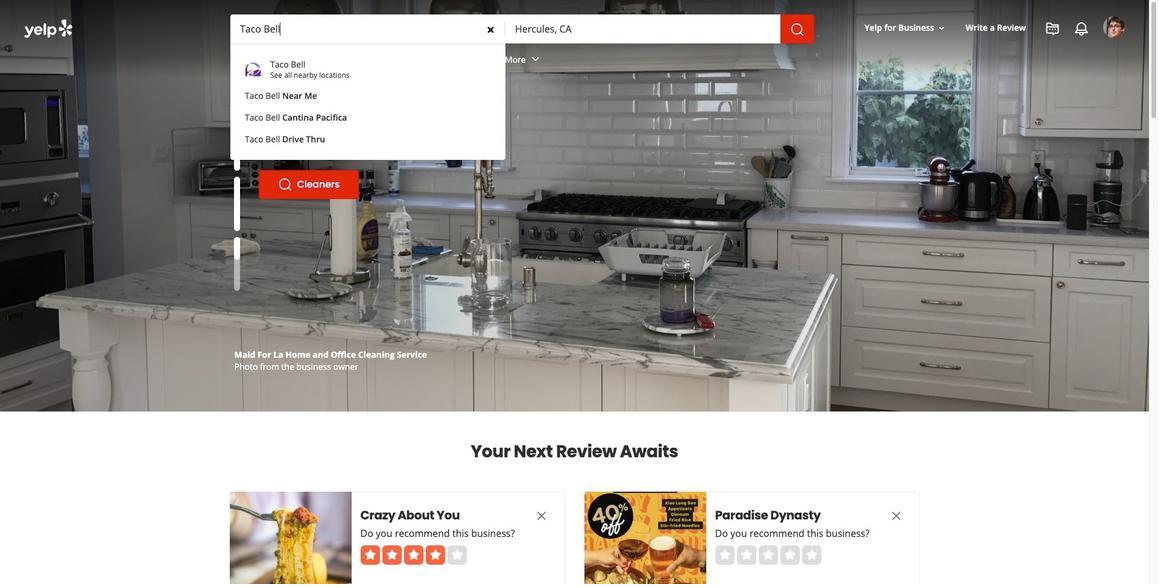 Task type: vqa. For each thing, say whether or not it's contained in the screenshot.
the james p. image
yes



Task type: locate. For each thing, give the bounding box(es) containing it.
business categories element
[[229, 43, 1126, 78]]

things to do, nail salons, plumbers search field
[[231, 14, 506, 43]]

16 chevron down v2 image
[[937, 23, 947, 33]]

rating element
[[715, 546, 822, 565]]

projects image
[[1046, 22, 1060, 36]]

search image
[[791, 22, 805, 37]]

photo of crazy about you image
[[230, 492, 352, 584]]

(no rating) image
[[715, 546, 822, 565]]

None search field
[[0, 0, 1150, 160], [231, 14, 815, 43], [0, 0, 1150, 160], [231, 14, 815, 43]]

24 chevron down v2 image
[[529, 52, 543, 67]]

24 search v2 image
[[278, 177, 292, 192]]

None radio
[[737, 546, 757, 565], [759, 546, 778, 565], [802, 546, 822, 565], [737, 546, 757, 565], [759, 546, 778, 565], [802, 546, 822, 565]]

photo of paradise dynasty image
[[585, 492, 706, 584]]

None field
[[231, 14, 506, 43], [506, 14, 781, 43], [231, 14, 506, 43]]

1 select slide image from the top
[[234, 117, 240, 171]]

james p. image
[[1104, 16, 1126, 38]]

0 vertical spatial select slide image
[[234, 117, 240, 171]]

select slide image
[[234, 117, 240, 171], [234, 177, 240, 231]]

dismiss card image
[[534, 509, 549, 523]]

1 vertical spatial select slide image
[[234, 177, 240, 231]]

None radio
[[715, 546, 735, 565], [781, 546, 800, 565], [715, 546, 735, 565], [781, 546, 800, 565]]

none field address, neighborhood, city, state or zip
[[506, 14, 781, 43]]

4 star rating image
[[361, 546, 467, 565]]

user actions element
[[856, 15, 1142, 89]]

  text field
[[231, 14, 506, 43]]



Task type: describe. For each thing, give the bounding box(es) containing it.
2 select slide image from the top
[[234, 177, 240, 231]]

dismiss card image
[[889, 509, 904, 523]]

address, neighborhood, city, state or zip search field
[[506, 14, 781, 43]]

24 chevron down v2 image
[[288, 52, 303, 67]]

notifications image
[[1075, 22, 1089, 36]]



